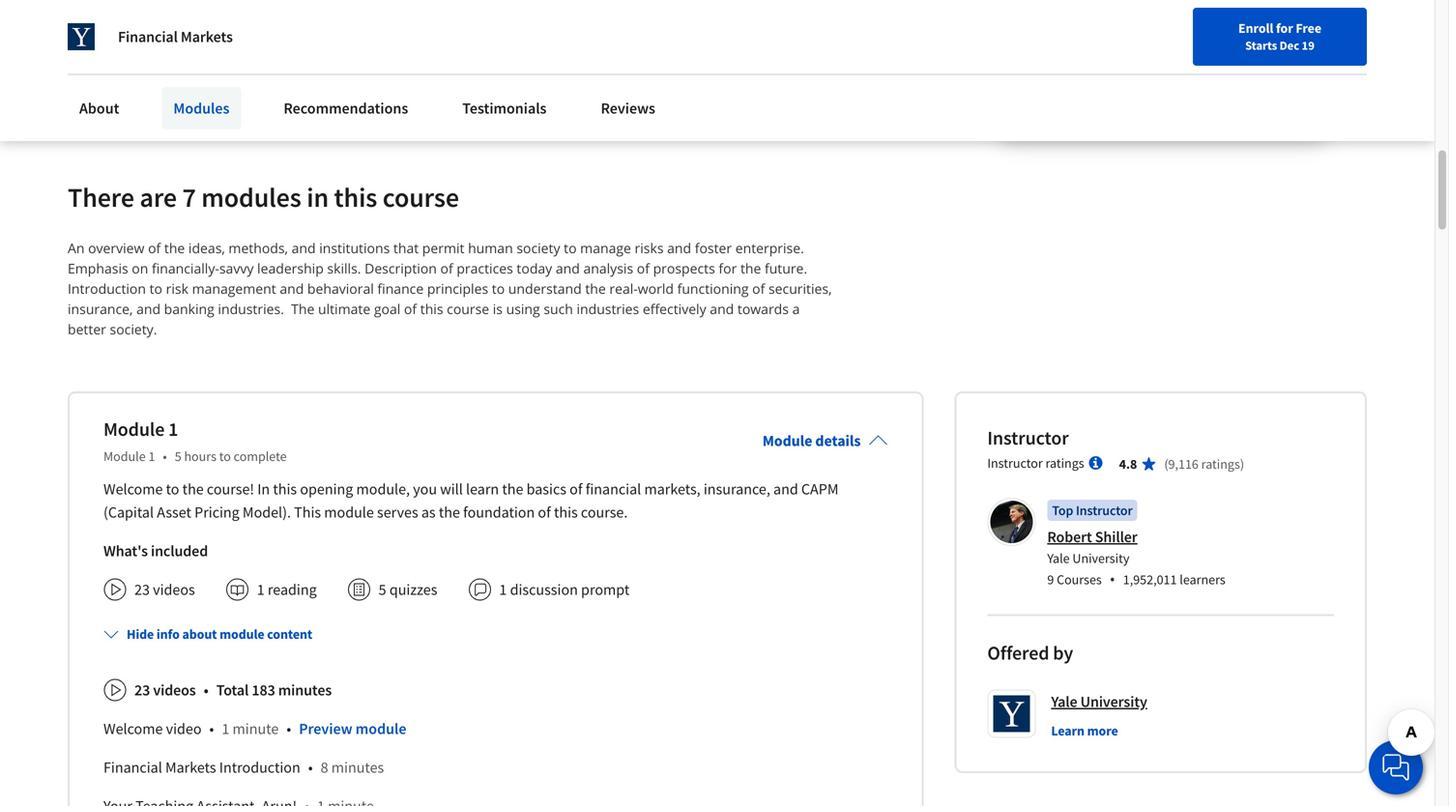 Task type: describe. For each thing, give the bounding box(es) containing it.
module inside dropdown button
[[220, 626, 265, 643]]

effectively
[[643, 300, 707, 318]]

what's included
[[104, 542, 208, 561]]

module details
[[763, 432, 861, 451]]

23 inside info about module content element
[[134, 681, 150, 701]]

add
[[101, 37, 126, 56]]

risks
[[635, 239, 664, 258]]

5 quizzes
[[379, 581, 438, 600]]

info
[[157, 626, 180, 643]]

an
[[68, 239, 85, 258]]

yale university
[[1052, 693, 1148, 712]]

industries
[[577, 300, 640, 318]]

to inside the add this credential to your linkedin profile, resume, or cv share it on social media and in your performance review
[[225, 37, 238, 56]]

video
[[166, 720, 202, 739]]

testimonials
[[463, 99, 547, 118]]

1 vertical spatial in
[[307, 181, 329, 214]]

courses
[[1057, 571, 1103, 589]]

included
[[151, 542, 208, 561]]

instructor ratings
[[988, 455, 1085, 472]]

• inside 'module 1 module 1 • 5 hours to complete'
[[163, 448, 167, 465]]

5 inside 'module 1 module 1 • 5 hours to complete'
[[175, 448, 182, 465]]

will
[[440, 480, 463, 499]]

by
[[1054, 642, 1074, 666]]

manage
[[581, 239, 632, 258]]

for inside the enroll for free starts dec 19
[[1277, 19, 1294, 37]]

9,116
[[1169, 456, 1199, 473]]

in inside the add this credential to your linkedin profile, resume, or cv share it on social media and in your performance review
[[285, 60, 298, 80]]

on inside an overview of the ideas, methods, and institutions that permit human society to manage risks and foster enterprise. emphasis on financially-savvy leadership skills. description of practices today and analysis of prospects for the future. introduction to risk management and behavioral finance principles to understand the real-world functioning of securities, insurance, and banking industries.  the ultimate goal of this course is using such industries effectively and towards a better society.
[[132, 259, 148, 278]]

review
[[420, 60, 463, 80]]

world
[[638, 280, 674, 298]]

1 up asset
[[168, 418, 178, 442]]

1 discussion prompt
[[500, 581, 630, 600]]

hide
[[127, 626, 154, 643]]

to right society
[[564, 239, 577, 258]]

)
[[1241, 456, 1245, 473]]

instructor for instructor
[[988, 426, 1069, 450]]

learn more button
[[1052, 722, 1119, 741]]

module for details
[[763, 432, 813, 451]]

ideas,
[[189, 239, 225, 258]]

principles
[[427, 280, 489, 298]]

content
[[267, 626, 313, 643]]

of down risks
[[637, 259, 650, 278]]

welcome to the course! in this opening module, you will learn the basics of financial markets, insurance, and capm (capital asset pricing model). this module serves as the foundation of this course.
[[104, 480, 839, 523]]

linkedin
[[274, 37, 330, 56]]

human
[[468, 239, 513, 258]]

course!
[[207, 480, 254, 499]]

what's
[[104, 542, 148, 561]]

top
[[1053, 502, 1074, 520]]

modules link
[[162, 87, 241, 130]]

19
[[1303, 38, 1315, 53]]

social
[[173, 60, 211, 80]]

of down finance
[[404, 300, 417, 318]]

• left 8
[[308, 759, 313, 778]]

show notifications image
[[1174, 24, 1198, 47]]

financial
[[586, 480, 642, 499]]

financial markets introduction • 8 minutes
[[104, 759, 384, 778]]

that
[[394, 239, 419, 258]]

this inside the add this credential to your linkedin profile, resume, or cv share it on social media and in your performance review
[[129, 37, 153, 56]]

dec
[[1280, 38, 1300, 53]]

coursera career certificate image
[[1002, 0, 1324, 138]]

insurance, inside welcome to the course! in this opening module, you will learn the basics of financial markets, insurance, and capm (capital asset pricing model). this module serves as the foundation of this course.
[[704, 480, 771, 499]]

• inside top instructor robert shiller yale university 9 courses • 1,952,011 learners
[[1110, 569, 1116, 590]]

1 left hours
[[148, 448, 155, 465]]

risk
[[166, 280, 189, 298]]

future.
[[765, 259, 808, 278]]

183
[[252, 681, 275, 701]]

yale university image
[[68, 23, 95, 50]]

serves
[[377, 503, 419, 523]]

emphasis
[[68, 259, 128, 278]]

7
[[182, 181, 196, 214]]

a
[[793, 300, 800, 318]]

methods,
[[229, 239, 288, 258]]

course inside an overview of the ideas, methods, and institutions that permit human society to manage risks and foster enterprise. emphasis on financially-savvy leadership skills. description of practices today and analysis of prospects for the future. introduction to risk management and behavioral finance principles to understand the real-world functioning of securities, insurance, and banking industries.  the ultimate goal of this course is using such industries effectively and towards a better society.
[[447, 300, 490, 318]]

learn
[[466, 480, 499, 499]]

(
[[1165, 456, 1169, 473]]

learn more
[[1052, 723, 1119, 740]]

there
[[68, 181, 134, 214]]

welcome for welcome to the course! in this opening module, you will learn the basics of financial markets, insurance, and capm (capital asset pricing model). this module serves as the foundation of this course.
[[104, 480, 163, 499]]

starts
[[1246, 38, 1278, 53]]

1 left discussion at the bottom left of page
[[500, 581, 507, 600]]

markets for financial markets
[[181, 27, 233, 46]]

module inside welcome to the course! in this opening module, you will learn the basics of financial markets, insurance, and capm (capital asset pricing model). this module serves as the foundation of this course.
[[324, 503, 374, 523]]

today
[[517, 259, 553, 278]]

for inside an overview of the ideas, methods, and institutions that permit human society to manage risks and foster enterprise. emphasis on financially-savvy leadership skills. description of practices today and analysis of prospects for the future. introduction to risk management and behavioral finance principles to understand the real-world functioning of securities, insurance, and banking industries.  the ultimate goal of this course is using such industries effectively and towards a better society.
[[719, 259, 737, 278]]

1 reading
[[257, 581, 317, 600]]

reviews link
[[590, 87, 667, 130]]

financially-
[[152, 259, 219, 278]]

prompt
[[581, 581, 630, 600]]

of right basics
[[570, 480, 583, 499]]

module 1 module 1 • 5 hours to complete
[[104, 418, 287, 465]]

0 horizontal spatial your
[[241, 37, 271, 56]]

1 vertical spatial minutes
[[332, 759, 384, 778]]

share
[[101, 60, 138, 80]]

and up leadership
[[292, 239, 316, 258]]

goal
[[374, 300, 401, 318]]

of up financially-
[[148, 239, 161, 258]]

yale university link
[[1052, 690, 1148, 714]]

institutions
[[319, 239, 390, 258]]

ultimate
[[318, 300, 371, 318]]

understand
[[509, 280, 582, 298]]

on inside the add this credential to your linkedin profile, resume, or cv share it on social media and in your performance review
[[153, 60, 170, 80]]

• right the video
[[209, 720, 214, 739]]

1 vertical spatial your
[[301, 60, 330, 80]]

1 vertical spatial yale
[[1052, 693, 1078, 712]]

9
[[1048, 571, 1055, 589]]

industries.
[[218, 300, 284, 318]]

an overview of the ideas, methods, and institutions that permit human society to manage risks and foster enterprise. emphasis on financially-savvy leadership skills. description of practices today and analysis of prospects for the future. introduction to risk management and behavioral finance principles to understand the real-world functioning of securities, insurance, and banking industries.  the ultimate goal of this course is using such industries effectively and towards a better society.
[[68, 239, 836, 339]]

details
[[816, 432, 861, 451]]

this
[[294, 503, 321, 523]]

there are 7 modules in this course
[[68, 181, 459, 214]]

resume,
[[382, 37, 434, 56]]

instructor inside top instructor robert shiller yale university 9 courses • 1,952,011 learners
[[1077, 502, 1133, 520]]

practices
[[457, 259, 513, 278]]

real-
[[610, 280, 638, 298]]

1 videos from the top
[[153, 581, 195, 600]]

chat with us image
[[1381, 753, 1412, 784]]

hide info about module content
[[127, 626, 313, 643]]

hide info about module content button
[[96, 617, 320, 652]]



Task type: locate. For each thing, give the bounding box(es) containing it.
more
[[1088, 723, 1119, 740]]

0 vertical spatial yale
[[1048, 550, 1070, 568]]

(capital
[[104, 503, 154, 523]]

to
[[225, 37, 238, 56], [564, 239, 577, 258], [150, 280, 163, 298], [492, 280, 505, 298], [219, 448, 231, 465], [166, 480, 179, 499]]

robert shiller image
[[991, 501, 1033, 544]]

introduction inside info about module content element
[[219, 759, 301, 778]]

university down robert shiller link
[[1073, 550, 1130, 568]]

minutes right 8
[[332, 759, 384, 778]]

and inside welcome to the course! in this opening module, you will learn the basics of financial markets, insurance, and capm (capital asset pricing model). this module serves as the foundation of this course.
[[774, 480, 799, 499]]

markets for financial markets introduction • 8 minutes
[[165, 759, 216, 778]]

modules
[[174, 99, 230, 118]]

overview
[[88, 239, 145, 258]]

and inside the add this credential to your linkedin profile, resume, or cv share it on social media and in your performance review
[[258, 60, 282, 80]]

hours
[[184, 448, 217, 465]]

1 vertical spatial 23
[[134, 681, 150, 701]]

2 videos from the top
[[153, 681, 196, 701]]

media
[[214, 60, 254, 80]]

your up media
[[241, 37, 271, 56]]

towards
[[738, 300, 789, 318]]

videos down 'included'
[[153, 581, 195, 600]]

the down enterprise.
[[741, 259, 762, 278]]

ratings right 9,116
[[1202, 456, 1241, 473]]

1 vertical spatial course
[[447, 300, 490, 318]]

welcome up (capital
[[104, 480, 163, 499]]

financial for financial markets
[[118, 27, 178, 46]]

to inside welcome to the course! in this opening module, you will learn the basics of financial markets, insurance, and capm (capital asset pricing model). this module serves as the foundation of this course.
[[166, 480, 179, 499]]

1 vertical spatial videos
[[153, 681, 196, 701]]

the up foundation
[[502, 480, 524, 499]]

as
[[422, 503, 436, 523]]

0 vertical spatial financial
[[118, 27, 178, 46]]

for up the dec
[[1277, 19, 1294, 37]]

you
[[413, 480, 437, 499]]

introduction down minute
[[219, 759, 301, 778]]

1 vertical spatial introduction
[[219, 759, 301, 778]]

this
[[129, 37, 153, 56], [334, 181, 378, 214], [421, 300, 444, 318], [273, 480, 297, 499], [554, 503, 578, 523]]

course up "that"
[[383, 181, 459, 214]]

0 horizontal spatial insurance,
[[68, 300, 133, 318]]

prospects
[[654, 259, 716, 278]]

1 23 from the top
[[134, 581, 150, 600]]

welcome for welcome video • 1 minute • preview module
[[104, 720, 163, 739]]

1 horizontal spatial 5
[[379, 581, 387, 600]]

credential
[[156, 37, 222, 56]]

in down linkedin
[[285, 60, 298, 80]]

1 vertical spatial on
[[132, 259, 148, 278]]

videos up the video
[[153, 681, 196, 701]]

such
[[544, 300, 573, 318]]

0 vertical spatial on
[[153, 60, 170, 80]]

1 vertical spatial markets
[[165, 759, 216, 778]]

1 left minute
[[222, 720, 230, 739]]

1 horizontal spatial introduction
[[219, 759, 301, 778]]

about
[[79, 99, 119, 118]]

top instructor robert shiller yale university 9 courses • 1,952,011 learners
[[1048, 502, 1226, 590]]

financial inside info about module content element
[[104, 759, 162, 778]]

for down the foster
[[719, 259, 737, 278]]

add this credential to your linkedin profile, resume, or cv share it on social media and in your performance review
[[101, 37, 471, 80]]

info about module content element
[[96, 610, 888, 807]]

financial for financial markets introduction • 8 minutes
[[104, 759, 162, 778]]

1 inside info about module content element
[[222, 720, 230, 739]]

capm
[[802, 480, 839, 499]]

complete
[[234, 448, 287, 465]]

0 vertical spatial 23 videos
[[134, 581, 195, 600]]

23 videos up the video
[[134, 681, 196, 701]]

• total 183 minutes
[[204, 681, 332, 701]]

0 horizontal spatial ratings
[[1046, 455, 1085, 472]]

0 vertical spatial 23
[[134, 581, 150, 600]]

in
[[258, 480, 270, 499]]

robert
[[1048, 528, 1093, 547]]

0 vertical spatial introduction
[[68, 280, 146, 298]]

university
[[1073, 550, 1130, 568], [1081, 693, 1148, 712]]

module for 1
[[104, 418, 165, 442]]

the up asset
[[183, 480, 204, 499]]

2 vertical spatial instructor
[[1077, 502, 1133, 520]]

1 horizontal spatial ratings
[[1202, 456, 1241, 473]]

1 vertical spatial welcome
[[104, 720, 163, 739]]

pricing
[[195, 503, 240, 523]]

menu item
[[1030, 19, 1154, 82]]

enterprise.
[[736, 239, 805, 258]]

1 vertical spatial module
[[220, 626, 265, 643]]

module right about
[[220, 626, 265, 643]]

1 vertical spatial 5
[[379, 581, 387, 600]]

0 vertical spatial welcome
[[104, 480, 163, 499]]

this right in
[[273, 480, 297, 499]]

to up asset
[[166, 480, 179, 499]]

of down permit
[[441, 259, 453, 278]]

yale up learn
[[1052, 693, 1078, 712]]

this inside an overview of the ideas, methods, and institutions that permit human society to manage risks and foster enterprise. emphasis on financially-savvy leadership skills. description of practices today and analysis of prospects for the future. introduction to risk management and behavioral finance principles to understand the real-world functioning of securities, insurance, and banking industries.  the ultimate goal of this course is using such industries effectively and towards a better society.
[[421, 300, 444, 318]]

4.8
[[1120, 456, 1138, 473]]

0 vertical spatial university
[[1073, 550, 1130, 568]]

0 horizontal spatial in
[[285, 60, 298, 80]]

5 left hours
[[175, 448, 182, 465]]

welcome inside welcome to the course! in this opening module, you will learn the basics of financial markets, insurance, and capm (capital asset pricing model). this module serves as the foundation of this course.
[[104, 480, 163, 499]]

welcome left the video
[[104, 720, 163, 739]]

of down basics
[[538, 503, 551, 523]]

1 welcome from the top
[[104, 480, 163, 499]]

in up institutions
[[307, 181, 329, 214]]

2 vertical spatial module
[[356, 720, 407, 739]]

university inside top instructor robert shiller yale university 9 courses • 1,952,011 learners
[[1073, 550, 1130, 568]]

1 vertical spatial university
[[1081, 693, 1148, 712]]

• left hours
[[163, 448, 167, 465]]

instructor up instructor ratings
[[988, 426, 1069, 450]]

minutes
[[278, 681, 332, 701], [332, 759, 384, 778]]

instructor
[[988, 426, 1069, 450], [988, 455, 1043, 472], [1077, 502, 1133, 520]]

0 vertical spatial course
[[383, 181, 459, 214]]

1 vertical spatial 23 videos
[[134, 681, 196, 701]]

foster
[[695, 239, 732, 258]]

yale inside top instructor robert shiller yale university 9 courses • 1,952,011 learners
[[1048, 550, 1070, 568]]

learn
[[1052, 723, 1085, 740]]

to left risk
[[150, 280, 163, 298]]

to inside 'module 1 module 1 • 5 hours to complete'
[[219, 448, 231, 465]]

and down functioning
[[710, 300, 734, 318]]

introduction down the emphasis
[[68, 280, 146, 298]]

and left capm
[[774, 480, 799, 499]]

0 vertical spatial minutes
[[278, 681, 332, 701]]

0 horizontal spatial for
[[719, 259, 737, 278]]

minutes right 183
[[278, 681, 332, 701]]

leadership
[[257, 259, 324, 278]]

quizzes
[[390, 581, 438, 600]]

your
[[241, 37, 271, 56], [301, 60, 330, 80]]

and
[[258, 60, 282, 80], [292, 239, 316, 258], [668, 239, 692, 258], [556, 259, 580, 278], [280, 280, 304, 298], [136, 300, 161, 318], [710, 300, 734, 318], [774, 480, 799, 499]]

course down principles
[[447, 300, 490, 318]]

society
[[517, 239, 561, 258]]

insurance, up better
[[68, 300, 133, 318]]

course
[[383, 181, 459, 214], [447, 300, 490, 318]]

markets up social
[[181, 27, 233, 46]]

and up society.
[[136, 300, 161, 318]]

on down the 'overview'
[[132, 259, 148, 278]]

module right preview
[[356, 720, 407, 739]]

learners
[[1180, 571, 1226, 589]]

to right hours
[[219, 448, 231, 465]]

2 23 videos from the top
[[134, 681, 196, 701]]

free
[[1297, 19, 1322, 37]]

videos inside info about module content element
[[153, 681, 196, 701]]

or
[[437, 37, 451, 56]]

model).
[[243, 503, 291, 523]]

8
[[321, 759, 328, 778]]

instructor for instructor ratings
[[988, 455, 1043, 472]]

markets down the video
[[165, 759, 216, 778]]

• right minute
[[287, 720, 291, 739]]

yale up 9
[[1048, 550, 1070, 568]]

using
[[506, 300, 540, 318]]

module down the opening at the bottom of the page
[[324, 503, 374, 523]]

your down linkedin
[[301, 60, 330, 80]]

ratings up top
[[1046, 455, 1085, 472]]

about
[[182, 626, 217, 643]]

insurance, right 'markets,'
[[704, 480, 771, 499]]

0 vertical spatial your
[[241, 37, 271, 56]]

and up prospects
[[668, 239, 692, 258]]

insurance, inside an overview of the ideas, methods, and institutions that permit human society to manage risks and foster enterprise. emphasis on financially-savvy leadership skills. description of practices today and analysis of prospects for the future. introduction to risk management and behavioral finance principles to understand the real-world functioning of securities, insurance, and banking industries.  the ultimate goal of this course is using such industries effectively and towards a better society.
[[68, 300, 133, 318]]

preview module link
[[299, 720, 407, 739]]

5 left quizzes
[[379, 581, 387, 600]]

ratings
[[1046, 455, 1085, 472], [1202, 456, 1241, 473]]

enroll for free starts dec 19
[[1239, 19, 1322, 53]]

1 horizontal spatial for
[[1277, 19, 1294, 37]]

2 23 from the top
[[134, 681, 150, 701]]

instructor up robert shiller link
[[1077, 502, 1133, 520]]

this up institutions
[[334, 181, 378, 214]]

of up towards
[[753, 280, 765, 298]]

( 9,116 ratings )
[[1165, 456, 1245, 473]]

banking
[[164, 300, 215, 318]]

on right it
[[153, 60, 170, 80]]

the up industries
[[586, 280, 606, 298]]

to up the 'is'
[[492, 280, 505, 298]]

23 down what's included
[[134, 581, 150, 600]]

0 vertical spatial instructor
[[988, 426, 1069, 450]]

behavioral
[[308, 280, 374, 298]]

cv
[[454, 37, 471, 56]]

markets,
[[645, 480, 701, 499]]

the up financially-
[[164, 239, 185, 258]]

the right as
[[439, 503, 460, 523]]

• left total
[[204, 681, 209, 701]]

discussion
[[510, 581, 578, 600]]

university up more
[[1081, 693, 1148, 712]]

and down leadership
[[280, 280, 304, 298]]

module
[[324, 503, 374, 523], [220, 626, 265, 643], [356, 720, 407, 739]]

1 horizontal spatial on
[[153, 60, 170, 80]]

1 left reading
[[257, 581, 265, 600]]

0 vertical spatial in
[[285, 60, 298, 80]]

0 vertical spatial videos
[[153, 581, 195, 600]]

1,952,011
[[1124, 571, 1178, 589]]

to up media
[[225, 37, 238, 56]]

1 vertical spatial financial
[[104, 759, 162, 778]]

0 vertical spatial module
[[324, 503, 374, 523]]

0 vertical spatial for
[[1277, 19, 1294, 37]]

yale
[[1048, 550, 1070, 568], [1052, 693, 1078, 712]]

preview
[[299, 720, 353, 739]]

23 down hide
[[134, 681, 150, 701]]

coursera image
[[23, 16, 146, 47]]

reading
[[268, 581, 317, 600]]

about link
[[68, 87, 131, 130]]

• right courses
[[1110, 569, 1116, 590]]

are
[[140, 181, 177, 214]]

robert shiller link
[[1048, 528, 1138, 547]]

1
[[168, 418, 178, 442], [148, 448, 155, 465], [257, 581, 265, 600], [500, 581, 507, 600], [222, 720, 230, 739]]

functioning
[[678, 280, 749, 298]]

1 horizontal spatial in
[[307, 181, 329, 214]]

financial
[[118, 27, 178, 46], [104, 759, 162, 778]]

management
[[192, 280, 276, 298]]

0 horizontal spatial introduction
[[68, 280, 146, 298]]

0 vertical spatial insurance,
[[68, 300, 133, 318]]

1 vertical spatial for
[[719, 259, 737, 278]]

permit
[[423, 239, 465, 258]]

1 vertical spatial instructor
[[988, 455, 1043, 472]]

and up understand
[[556, 259, 580, 278]]

2 welcome from the top
[[104, 720, 163, 739]]

23 videos inside info about module content element
[[134, 681, 196, 701]]

this up it
[[129, 37, 153, 56]]

0 vertical spatial markets
[[181, 27, 233, 46]]

1 23 videos from the top
[[134, 581, 195, 600]]

foundation
[[463, 503, 535, 523]]

instructor up robert shiller image
[[988, 455, 1043, 472]]

introduction inside an overview of the ideas, methods, and institutions that permit human society to manage risks and foster enterprise. emphasis on financially-savvy leadership skills. description of practices today and analysis of prospects for the future. introduction to risk management and behavioral finance principles to understand the real-world functioning of securities, insurance, and banking industries.  the ultimate goal of this course is using such industries effectively and towards a better society.
[[68, 280, 146, 298]]

1 horizontal spatial your
[[301, 60, 330, 80]]

of
[[148, 239, 161, 258], [441, 259, 453, 278], [637, 259, 650, 278], [753, 280, 765, 298], [404, 300, 417, 318], [570, 480, 583, 499], [538, 503, 551, 523]]

1 vertical spatial insurance,
[[704, 480, 771, 499]]

welcome inside info about module content element
[[104, 720, 163, 739]]

markets inside info about module content element
[[165, 759, 216, 778]]

0 horizontal spatial on
[[132, 259, 148, 278]]

1 horizontal spatial insurance,
[[704, 480, 771, 499]]

0 vertical spatial 5
[[175, 448, 182, 465]]

23 videos down what's included
[[134, 581, 195, 600]]

0 horizontal spatial 5
[[175, 448, 182, 465]]

and right media
[[258, 60, 282, 80]]

this down principles
[[421, 300, 444, 318]]

financial markets
[[118, 27, 233, 46]]

recommendations
[[284, 99, 408, 118]]

this down basics
[[554, 503, 578, 523]]



Task type: vqa. For each thing, say whether or not it's contained in the screenshot.
and inside Add this credential to your LinkedIn profile, resume, or CV Share it on social media and in your performance review
yes



